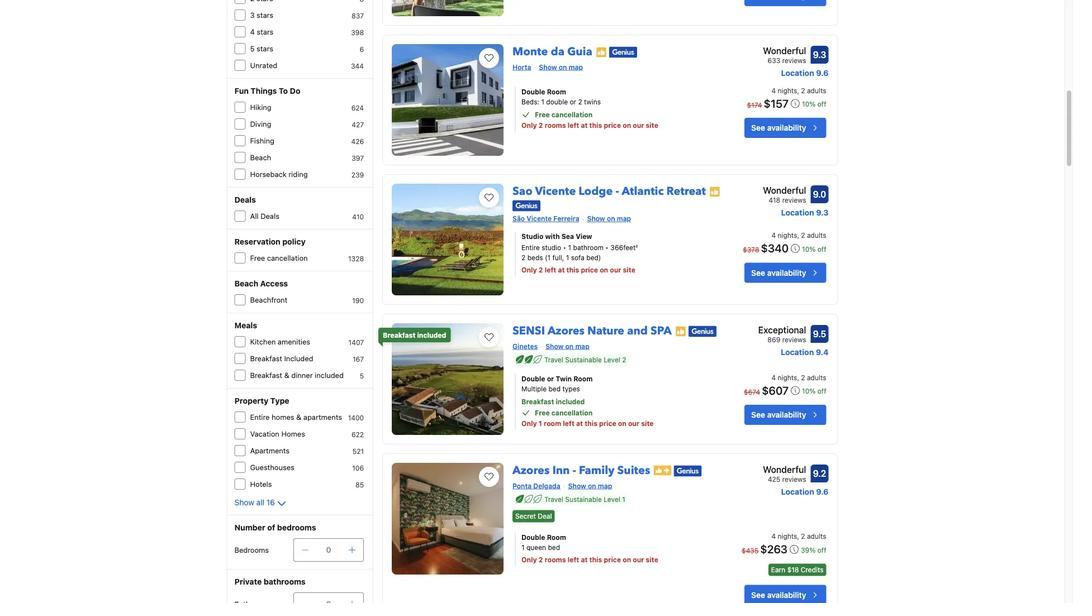 Task type: describe. For each thing, give the bounding box(es) containing it.
2 up double or twin room link
[[622, 356, 626, 364]]

reviews for sensi azores nature and spa
[[782, 336, 806, 344]]

2 inside double room 1 queen bed only 2 rooms left at this price on our site
[[539, 557, 543, 564]]

1 left room
[[539, 420, 542, 428]]

427
[[352, 121, 364, 129]]

breakfast for breakfast & dinner included
[[250, 372, 282, 380]]

4 4 nights , 2 adults from the top
[[772, 533, 826, 541]]

(1
[[545, 254, 551, 262]]

2 left beds
[[522, 254, 526, 262]]

beds: 1 double or 2 twins
[[522, 98, 601, 106]]

spa
[[651, 324, 672, 339]]

breakfast & dinner included
[[250, 372, 344, 380]]

meals
[[234, 321, 257, 331]]

retreat
[[667, 184, 706, 200]]

10% for spa
[[802, 388, 816, 396]]

azores inn - family suites link
[[513, 459, 650, 479]]

only inside double room 1 queen bed only 2 rooms left at this price on our site
[[522, 557, 537, 564]]

this property is part of our preferred partner program. it's committed to providing excellent service and good value. it'll pay us a higher commission if you make a booking. image for guia
[[596, 47, 607, 58]]

sao vicente lodge - atlantic retreat link
[[513, 180, 706, 200]]

this property is part of our preferred partner program. it's committed to providing excellent service and good value. it'll pay us a higher commission if you make a booking. image
[[675, 327, 686, 338]]

and
[[627, 324, 648, 339]]

private
[[234, 578, 262, 587]]

breakfast for breakfast included
[[250, 355, 282, 363]]

4 availability from the top
[[767, 591, 806, 600]]

breakfast inside multiple bed types breakfast included
[[522, 399, 554, 406]]

398
[[351, 29, 364, 37]]

inn
[[553, 464, 570, 479]]

239
[[351, 171, 364, 179]]

837
[[352, 12, 364, 20]]

monte da guia image
[[392, 44, 504, 156]]

see availability link for sao vicente lodge - atlantic retreat
[[745, 263, 826, 283]]

4 up $263
[[772, 533, 776, 541]]

425
[[768, 476, 780, 484]]

homes
[[281, 430, 305, 439]]

homes
[[272, 414, 294, 422]]

show on map for guia
[[539, 63, 583, 71]]

only inside the 'studio with sea view entire studio • 1 bathroom • 366feet² 2 beds (1 full, 1 sofa bed) only 2 left at this price on our site'
[[522, 267, 537, 274]]

$607
[[762, 384, 789, 397]]

$174
[[747, 101, 762, 109]]

bedrooms
[[277, 524, 316, 533]]

1 down sea
[[568, 244, 571, 252]]

sofa
[[571, 254, 585, 262]]

all
[[256, 499, 264, 508]]

show all 16 button
[[234, 498, 288, 511]]

1 10% from the top
[[802, 101, 816, 108]]

included
[[284, 355, 313, 363]]

travel sustainable level 2
[[544, 356, 626, 364]]

site inside the 'studio with sea view entire studio • 1 bathroom • 366feet² 2 beds (1 full, 1 sofa bed) only 2 left at this price on our site'
[[623, 267, 635, 274]]

stars for 4 stars
[[257, 28, 273, 36]]

1 horizontal spatial or
[[570, 98, 576, 106]]

85
[[355, 482, 364, 489]]

0 vertical spatial &
[[284, 372, 289, 380]]

4 adults from the top
[[807, 533, 826, 541]]

0 horizontal spatial -
[[573, 464, 576, 479]]

left inside the 'studio with sea view entire studio • 1 bathroom • 366feet² 2 beds (1 full, 1 sofa bed) only 2 left at this price on our site'
[[545, 267, 556, 274]]

at inside the 'studio with sea view entire studio • 1 bathroom • 366feet² 2 beds (1 full, 1 sofa bed) only 2 left at this price on our site'
[[558, 267, 565, 274]]

double room
[[522, 88, 566, 96]]

0 vertical spatial free cancellation
[[535, 111, 593, 119]]

studio
[[542, 244, 561, 252]]

on inside the 'studio with sea view entire studio • 1 bathroom • 366feet² 2 beds (1 full, 1 sofa bed) only 2 left at this price on our site'
[[600, 267, 608, 274]]

double
[[546, 98, 568, 106]]

hiking
[[250, 103, 271, 112]]

1 vertical spatial 9.3
[[816, 208, 829, 218]]

4 , from the top
[[797, 533, 799, 541]]

9.4
[[816, 348, 829, 357]]

location 9.6 for azores inn - family suites
[[781, 488, 829, 497]]

sustainable for nature
[[565, 356, 602, 364]]

show for da
[[539, 63, 557, 71]]

beach for beach access
[[234, 279, 258, 289]]

10% off for atlantic
[[802, 246, 826, 253]]

, for sao vicente lodge - atlantic retreat
[[797, 232, 799, 240]]

private bathrooms
[[234, 578, 306, 587]]

1 down double room
[[541, 98, 544, 106]]

1 rooms from the top
[[545, 122, 566, 129]]

multiple
[[522, 385, 547, 393]]

4 nights from the top
[[778, 533, 797, 541]]

0 vertical spatial included
[[417, 332, 446, 340]]

9.5
[[813, 329, 826, 340]]

this inside the 'studio with sea view entire studio • 1 bathroom • 366feet² 2 beds (1 full, 1 sofa bed) only 2 left at this price on our site'
[[567, 267, 579, 274]]

1 10% off from the top
[[802, 101, 826, 108]]

availability for monte da guia
[[767, 124, 806, 133]]

off for sensi azores nature and spa
[[818, 388, 826, 396]]

credits
[[801, 567, 824, 575]]

at inside double room 1 queen bed only 2 rooms left at this price on our site
[[581, 557, 588, 564]]

9.0
[[813, 189, 826, 200]]

double inside double room 1 queen bed only 2 rooms left at this price on our site
[[522, 534, 545, 542]]

of
[[267, 524, 275, 533]]

multiple bed types breakfast included
[[522, 385, 585, 406]]

fun
[[234, 87, 249, 96]]

diving
[[250, 120, 271, 129]]

2 up 39%
[[801, 533, 805, 541]]

stars for 3 stars
[[257, 11, 273, 20]]

scored 9.0 element
[[811, 186, 829, 204]]

são
[[513, 215, 525, 223]]

0 vertical spatial azores
[[548, 324, 585, 339]]

1 vertical spatial azores
[[513, 464, 550, 479]]

delgada
[[533, 483, 560, 491]]

rooms inside double room 1 queen bed only 2 rooms left at this price on our site
[[545, 557, 566, 564]]

4 down 3 on the top left of page
[[250, 28, 255, 36]]

room for double room 1 queen bed only 2 rooms left at this price on our site
[[547, 534, 566, 542]]

0 vertical spatial -
[[616, 184, 619, 200]]

our inside double room 1 queen bed only 2 rooms left at this price on our site
[[633, 557, 644, 564]]

stars for 5 stars
[[257, 45, 273, 53]]

off for sao vicente lodge - atlantic retreat
[[818, 246, 826, 253]]

horseback
[[250, 170, 287, 179]]

show on map for -
[[568, 483, 612, 491]]

1 vertical spatial room
[[574, 375, 593, 383]]

0 horizontal spatial entire
[[250, 414, 270, 422]]

monte
[[513, 44, 548, 60]]

travel sustainable level 1
[[544, 496, 625, 504]]

wonderful element for sao vicente lodge - atlantic retreat
[[763, 184, 806, 198]]

bed)
[[587, 254, 601, 262]]

wonderful for azores inn - family suites
[[763, 465, 806, 476]]

wonderful element for azores inn - family suites
[[763, 464, 806, 477]]

horseback riding
[[250, 170, 308, 179]]

4 off from the top
[[818, 547, 826, 555]]

studio with sea view link
[[522, 232, 710, 242]]

nature
[[587, 324, 624, 339]]

number
[[234, 524, 265, 533]]

39% off
[[801, 547, 826, 555]]

double room link for $263
[[522, 533, 710, 543]]

1 only from the top
[[522, 122, 537, 129]]

do
[[290, 87, 300, 96]]

0 horizontal spatial deals
[[234, 196, 256, 205]]

sustainable for -
[[565, 496, 602, 504]]

$157
[[764, 97, 789, 110]]

location 9.3
[[781, 208, 829, 218]]

nights for sensi azores nature and spa
[[778, 374, 797, 382]]

4 nights , 2 adults for sao vicente lodge - atlantic retreat
[[772, 232, 826, 240]]

breakfast included
[[383, 332, 446, 340]]

5 for 5 stars
[[250, 45, 255, 53]]

1407
[[349, 339, 364, 347]]

$674
[[744, 389, 760, 397]]

1 inside double room 1 queen bed only 2 rooms left at this price on our site
[[522, 544, 525, 552]]

studio with sea view entire studio • 1 bathroom • 366feet² 2 beds (1 full, 1 sofa bed) only 2 left at this price on our site
[[522, 233, 638, 274]]

1 • from the left
[[563, 244, 566, 252]]

location 9.6 for monte da guia
[[781, 69, 829, 78]]

beach access
[[234, 279, 288, 289]]

2 vertical spatial free cancellation
[[535, 409, 593, 417]]

nights for sao vicente lodge - atlantic retreat
[[778, 232, 797, 240]]

bedrooms
[[234, 547, 269, 555]]

exceptional 869 reviews
[[758, 325, 806, 344]]

4 for monte da guia
[[772, 87, 776, 95]]

sensi azores nature and spa
[[513, 324, 672, 339]]

earn
[[771, 567, 786, 575]]

1328
[[348, 255, 364, 263]]

room for double room
[[547, 88, 566, 96]]

show inside dropdown button
[[234, 499, 254, 508]]

ginetes
[[513, 343, 538, 351]]

see for sao vicente lodge - atlantic retreat
[[751, 268, 765, 278]]

4 nights , 2 adults for sensi azores nature and spa
[[772, 374, 826, 382]]

only 1 room left at this price on our site
[[522, 420, 654, 428]]

4 see availability from the top
[[751, 591, 806, 600]]

secret deal
[[515, 513, 552, 521]]

10% off for spa
[[802, 388, 826, 396]]

beachfront
[[250, 296, 287, 305]]

bathroom
[[573, 244, 604, 252]]

4 nights , 2 adults for monte da guia
[[772, 87, 826, 95]]

10% for atlantic
[[802, 246, 816, 253]]

show for inn
[[568, 483, 586, 491]]

4 stars
[[250, 28, 273, 36]]

bed inside double room 1 queen bed only 2 rooms left at this price on our site
[[548, 544, 560, 552]]

double for sensi
[[522, 375, 545, 383]]

availability for sensi azores nature and spa
[[767, 411, 806, 420]]

6
[[360, 46, 364, 53]]

travel for azores
[[544, 356, 563, 364]]

on inside double room 1 queen bed only 2 rooms left at this price on our site
[[623, 557, 631, 564]]

kitchen amenities
[[250, 338, 310, 347]]

reviews for azores inn - family suites
[[782, 476, 806, 484]]

azores inn - family suites image
[[392, 464, 504, 575]]

2 down location 9.4
[[801, 374, 805, 382]]

1 vertical spatial free
[[250, 254, 265, 263]]

policy
[[282, 238, 306, 247]]

scored 9.3 element
[[811, 46, 829, 64]]

sao vicente lodge - atlantic retreat image
[[392, 184, 504, 296]]

number of bedrooms
[[234, 524, 316, 533]]

amenities
[[278, 338, 310, 347]]

bathrooms
[[264, 578, 306, 587]]

0 vertical spatial free
[[535, 111, 550, 119]]



Task type: locate. For each thing, give the bounding box(es) containing it.
rooms down double
[[545, 122, 566, 129]]

show up view
[[587, 215, 605, 223]]

show on map for lodge
[[587, 215, 631, 223]]

this inside double room 1 queen bed only 2 rooms left at this price on our site
[[589, 557, 602, 564]]

2 location 9.6 from the top
[[781, 488, 829, 497]]

1 vertical spatial level
[[604, 496, 620, 504]]

hotels
[[250, 481, 272, 489]]

3 4 nights , 2 adults from the top
[[772, 374, 826, 382]]

location down wonderful 633 reviews at the right of page
[[781, 69, 814, 78]]

location for azores inn - family suites
[[781, 488, 814, 497]]

2 stars from the top
[[257, 28, 273, 36]]

off for monte da guia
[[818, 101, 826, 108]]

- right inn
[[573, 464, 576, 479]]

2 travel from the top
[[544, 496, 563, 504]]

0 vertical spatial location 9.6
[[781, 69, 829, 78]]

double room link up twins
[[522, 87, 710, 97]]

$435
[[742, 548, 759, 556]]

5 down "4 stars"
[[250, 45, 255, 53]]

2 , from the top
[[797, 232, 799, 240]]

level
[[604, 356, 620, 364], [604, 496, 620, 504]]

5
[[250, 45, 255, 53], [360, 373, 364, 380]]

see availability link for monte da guia
[[745, 118, 826, 138]]

level for and
[[604, 356, 620, 364]]

0 vertical spatial deals
[[234, 196, 256, 205]]

1 horizontal spatial •
[[606, 244, 609, 252]]

0 vertical spatial double
[[522, 88, 545, 96]]

1 vertical spatial 5
[[360, 373, 364, 380]]

see availability for monte da guia
[[751, 124, 806, 133]]

location down wonderful 425 reviews
[[781, 488, 814, 497]]

adults up 39% off at right bottom
[[807, 533, 826, 541]]

4 see from the top
[[751, 591, 765, 600]]

family
[[579, 464, 615, 479]]

vacation
[[250, 430, 279, 439]]

see for sensi azores nature and spa
[[751, 411, 765, 420]]

0 vertical spatial 10%
[[802, 101, 816, 108]]

3 see availability from the top
[[751, 411, 806, 420]]

see availability link for sensi azores nature and spa
[[745, 406, 826, 426]]

location 9.6 down scored 9.3 element
[[781, 69, 829, 78]]

location for sensi azores nature and spa
[[781, 348, 814, 357]]

1 nights from the top
[[778, 87, 797, 95]]

our inside the 'studio with sea view entire studio • 1 bathroom • 366feet² 2 beds (1 full, 1 sofa bed) only 2 left at this price on our site'
[[610, 267, 621, 274]]

1 right full,
[[566, 254, 569, 262]]

0 vertical spatial stars
[[257, 11, 273, 20]]

property type
[[234, 397, 289, 406]]

1 left queen
[[522, 544, 525, 552]]

sao vicente lodge - atlantic retreat
[[513, 184, 706, 200]]

entire up beds
[[522, 244, 540, 252]]

2 nights from the top
[[778, 232, 797, 240]]

0 vertical spatial travel
[[544, 356, 563, 364]]

- right the lodge
[[616, 184, 619, 200]]

1 horizontal spatial -
[[616, 184, 619, 200]]

this property is part of our preferred partner program. it's committed to providing excellent service and good value. it'll pay us a higher commission if you make a booking. image
[[596, 47, 607, 58], [596, 47, 607, 58], [709, 187, 720, 198], [709, 187, 720, 198], [675, 327, 686, 338]]

2 vertical spatial 10% off
[[802, 388, 826, 396]]

1 vertical spatial 10%
[[802, 246, 816, 253]]

, for monte da guia
[[797, 87, 799, 95]]

reviews inside 'wonderful 418 reviews'
[[782, 196, 806, 204]]

wonderful element left the 9.2
[[763, 464, 806, 477]]

stars right 3 on the top left of page
[[257, 11, 273, 20]]

show
[[539, 63, 557, 71], [587, 215, 605, 223], [546, 343, 564, 351], [568, 483, 586, 491], [234, 499, 254, 508]]

190
[[352, 297, 364, 305]]

show up travel sustainable level 1 on the right bottom
[[568, 483, 586, 491]]

2 see from the top
[[751, 268, 765, 278]]

map for -
[[598, 483, 612, 491]]

wonderful up "633"
[[763, 46, 806, 56]]

•
[[563, 244, 566, 252], [606, 244, 609, 252]]

reviews inside exceptional 869 reviews
[[782, 336, 806, 344]]

wonderful up the 425
[[763, 465, 806, 476]]

reviews for sao vicente lodge - atlantic retreat
[[782, 196, 806, 204]]

1 see from the top
[[751, 124, 765, 133]]

3 , from the top
[[797, 374, 799, 382]]

genius discounts available at this property. image
[[609, 47, 637, 58], [609, 47, 637, 58], [513, 201, 541, 212], [513, 201, 541, 212], [689, 327, 717, 338], [689, 327, 717, 338], [674, 466, 702, 477], [674, 466, 702, 477]]

1 double room link from the top
[[522, 87, 710, 97]]

room down 'deal'
[[547, 534, 566, 542]]

2 availability from the top
[[767, 268, 806, 278]]

double up multiple
[[522, 375, 545, 383]]

location for sao vicente lodge - atlantic retreat
[[781, 208, 814, 218]]

map up travel sustainable level 2
[[575, 343, 590, 351]]

scored 9.2 element
[[811, 465, 829, 483]]

see availability for sao vicente lodge - atlantic retreat
[[751, 268, 806, 278]]

10% right $157
[[802, 101, 816, 108]]

1 availability from the top
[[767, 124, 806, 133]]

breakfast included
[[250, 355, 313, 363]]

reviews for monte da guia
[[782, 57, 806, 65]]

4 location from the top
[[781, 488, 814, 497]]

1 location from the top
[[781, 69, 814, 78]]

0 vertical spatial wonderful element
[[763, 44, 806, 58]]

azores up ponta delgada
[[513, 464, 550, 479]]

3 double from the top
[[522, 534, 545, 542]]

, down "location 9.3"
[[797, 232, 799, 240]]

4 up $607
[[772, 374, 776, 382]]

2 vertical spatial cancellation
[[552, 409, 593, 417]]

1400
[[348, 414, 364, 422]]

map up studio with sea view 'link'
[[617, 215, 631, 223]]

off right 39%
[[818, 547, 826, 555]]

adults down scored 9.3 element
[[807, 87, 826, 95]]

show for vicente
[[587, 215, 605, 223]]

atlantic
[[622, 184, 664, 200]]

4 nights , 2 adults down location 9.4
[[772, 374, 826, 382]]

off down "location 9.3"
[[818, 246, 826, 253]]

1 vertical spatial 10% off
[[802, 246, 826, 253]]

1 vertical spatial vicente
[[527, 215, 552, 223]]

see availability link down $340
[[745, 263, 826, 283]]

left inside double room 1 queen bed only 2 rooms left at this price on our site
[[568, 557, 579, 564]]

1 vertical spatial beach
[[234, 279, 258, 289]]

show on map up studio with sea view 'link'
[[587, 215, 631, 223]]

wonderful
[[763, 46, 806, 56], [763, 186, 806, 196], [763, 465, 806, 476]]

10% off right $607
[[802, 388, 826, 396]]

price inside the 'studio with sea view entire studio • 1 bathroom • 366feet² 2 beds (1 full, 1 sofa bed) only 2 left at this price on our site'
[[581, 267, 598, 274]]

beds
[[527, 254, 543, 262]]

2 down wonderful 633 reviews at the right of page
[[801, 87, 805, 95]]

2 see availability from the top
[[751, 268, 806, 278]]

entire
[[522, 244, 540, 252], [250, 414, 270, 422]]

39%
[[801, 547, 816, 555]]

breakfast down multiple
[[522, 399, 554, 406]]

1 stars from the top
[[257, 11, 273, 20]]

1 vertical spatial 9.6
[[816, 488, 829, 497]]

fun things to do
[[234, 87, 300, 96]]

10% right $340
[[802, 246, 816, 253]]

1 travel from the top
[[544, 356, 563, 364]]

breakfast for breakfast included
[[383, 332, 416, 340]]

0 horizontal spatial or
[[547, 375, 554, 383]]

location 9.4
[[781, 348, 829, 357]]

1 vertical spatial -
[[573, 464, 576, 479]]

availability down $340
[[767, 268, 806, 278]]

see availability down $340
[[751, 268, 806, 278]]

show for azores
[[546, 343, 564, 351]]

show on map for nature
[[546, 343, 590, 351]]

0 horizontal spatial included
[[315, 372, 344, 380]]

2 down beds:
[[539, 122, 543, 129]]

map for nature
[[575, 343, 590, 351]]

10% off
[[802, 101, 826, 108], [802, 246, 826, 253], [802, 388, 826, 396]]

2 vertical spatial stars
[[257, 45, 273, 53]]

1 vertical spatial stars
[[257, 28, 273, 36]]

2 vertical spatial wonderful element
[[763, 464, 806, 477]]

show on map
[[539, 63, 583, 71], [587, 215, 631, 223], [546, 343, 590, 351], [568, 483, 612, 491]]

wonderful 425 reviews
[[763, 465, 806, 484]]

1 horizontal spatial included
[[417, 332, 446, 340]]

869
[[768, 336, 780, 344]]

521
[[353, 448, 364, 456]]

2 10% off from the top
[[802, 246, 826, 253]]

twin
[[556, 375, 572, 383]]

5 for 5
[[360, 373, 364, 380]]

0 vertical spatial entire
[[522, 244, 540, 252]]

1 vertical spatial location 9.6
[[781, 488, 829, 497]]

wonderful up the 418
[[763, 186, 806, 196]]

2 sustainable from the top
[[565, 496, 602, 504]]

3 wonderful element from the top
[[763, 464, 806, 477]]

1 vertical spatial or
[[547, 375, 554, 383]]

reviews
[[782, 57, 806, 65], [782, 196, 806, 204], [782, 336, 806, 344], [782, 476, 806, 484]]

map
[[569, 63, 583, 71], [617, 215, 631, 223], [575, 343, 590, 351], [598, 483, 612, 491]]

9.6 down 'scored 9.2' 'element'
[[816, 488, 829, 497]]

show on map down da
[[539, 63, 583, 71]]

scored 9.5 element
[[811, 326, 829, 343]]

1 horizontal spatial entire
[[522, 244, 540, 252]]

0 vertical spatial 9.3
[[813, 50, 826, 60]]

3 availability from the top
[[767, 411, 806, 420]]

fishing
[[250, 137, 274, 145]]

adults for monte da guia
[[807, 87, 826, 95]]

double room link for $157
[[522, 87, 710, 97]]

9.3
[[813, 50, 826, 60], [816, 208, 829, 218]]

double room link
[[522, 87, 710, 97], [522, 533, 710, 543]]

2 vertical spatial double
[[522, 534, 545, 542]]

nights up $340
[[778, 232, 797, 240]]

1 see availability link from the top
[[745, 118, 826, 138]]

-
[[616, 184, 619, 200], [573, 464, 576, 479]]

2 left twins
[[578, 98, 582, 106]]

double for monte
[[522, 88, 545, 96]]

sensi azores nature and spa link
[[513, 319, 672, 339]]

1 9.6 from the top
[[816, 69, 829, 78]]

vicente for sao
[[535, 184, 576, 200]]

wonderful element for monte da guia
[[763, 44, 806, 58]]

0 vertical spatial 10% off
[[802, 101, 826, 108]]

1 , from the top
[[797, 87, 799, 95]]

3 10% from the top
[[802, 388, 816, 396]]

show all 16
[[234, 499, 275, 508]]

wonderful for sao vicente lodge - atlantic retreat
[[763, 186, 806, 196]]

0 vertical spatial 9.6
[[816, 69, 829, 78]]

monte da guia link
[[513, 40, 592, 60]]

show on map up travel sustainable level 2
[[546, 343, 590, 351]]

price inside double room 1 queen bed only 2 rooms left at this price on our site
[[604, 557, 621, 564]]

3 location from the top
[[781, 348, 814, 357]]

studio
[[522, 233, 544, 241]]

nights up $263
[[778, 533, 797, 541]]

3 off from the top
[[818, 388, 826, 396]]

4 for sensi azores nature and spa
[[772, 374, 776, 382]]

5 down 167
[[360, 373, 364, 380]]

azores inn - family suites
[[513, 464, 650, 479]]

2 vertical spatial wonderful
[[763, 465, 806, 476]]

da
[[551, 44, 565, 60]]

show on map up travel sustainable level 1 on the right bottom
[[568, 483, 612, 491]]

cancellation
[[552, 111, 593, 119], [267, 254, 308, 263], [552, 409, 593, 417]]

vicente up the são vicente ferreira at top
[[535, 184, 576, 200]]

deal
[[538, 513, 552, 521]]

0 vertical spatial level
[[604, 356, 620, 364]]

only left room
[[522, 420, 537, 428]]

0 horizontal spatial •
[[563, 244, 566, 252]]

wonderful for monte da guia
[[763, 46, 806, 56]]

map for guia
[[569, 63, 583, 71]]

all
[[250, 212, 259, 221]]

9.3 down scored 9.0 element
[[816, 208, 829, 218]]

1 4 nights , 2 adults from the top
[[772, 87, 826, 95]]

full,
[[553, 254, 564, 262]]

reservation policy
[[234, 238, 306, 247]]

cancellation down policy
[[267, 254, 308, 263]]

3
[[250, 11, 255, 20]]

sustainable up "twin"
[[565, 356, 602, 364]]

1 see availability from the top
[[751, 124, 806, 133]]

1 adults from the top
[[807, 87, 826, 95]]

deals
[[234, 196, 256, 205], [261, 212, 279, 221]]

3 stars from the top
[[257, 45, 273, 53]]

lodge
[[579, 184, 613, 200]]

sustainable down azores inn - family suites
[[565, 496, 602, 504]]

location down exceptional 869 reviews
[[781, 348, 814, 357]]

entire inside the 'studio with sea view entire studio • 1 bathroom • 366feet² 2 beds (1 full, 1 sofa bed) only 2 left at this price on our site'
[[522, 244, 540, 252]]

3 wonderful from the top
[[763, 465, 806, 476]]

4 for sao vicente lodge - atlantic retreat
[[772, 232, 776, 240]]

1 off from the top
[[818, 101, 826, 108]]

price
[[604, 122, 621, 129], [581, 267, 598, 274], [599, 420, 616, 428], [604, 557, 621, 564]]

2 reviews from the top
[[782, 196, 806, 204]]

see down $435
[[751, 591, 765, 600]]

2 level from the top
[[604, 496, 620, 504]]

2 only from the top
[[522, 267, 537, 274]]

2 double from the top
[[522, 375, 545, 383]]

this property is part of our preferred partner program. it's committed to providing excellent service and good value. it'll pay us a higher commission if you make a booking. image for lodge
[[709, 187, 720, 198]]

0 vertical spatial cancellation
[[552, 111, 593, 119]]

0 horizontal spatial 5
[[250, 45, 255, 53]]

ponta delgada
[[513, 483, 560, 491]]

bed
[[549, 385, 561, 393], [548, 544, 560, 552]]

16
[[267, 499, 275, 508]]

vicente for são
[[527, 215, 552, 223]]

nights up $157
[[778, 87, 797, 95]]

adults for sensi azores nature and spa
[[807, 374, 826, 382]]

suites
[[617, 464, 650, 479]]

deals right all
[[261, 212, 279, 221]]

1 vertical spatial cancellation
[[267, 254, 308, 263]]

nights for monte da guia
[[778, 87, 797, 95]]

1 double from the top
[[522, 88, 545, 96]]

2 10% from the top
[[802, 246, 816, 253]]

location for monte da guia
[[781, 69, 814, 78]]

0 vertical spatial 5
[[250, 45, 255, 53]]

0 vertical spatial double room link
[[522, 87, 710, 97]]

to
[[279, 87, 288, 96]]

1 vertical spatial double room link
[[522, 533, 710, 543]]

double room link down travel sustainable level 1 on the right bottom
[[522, 533, 710, 543]]

1 down the suites
[[622, 496, 625, 504]]

$340
[[761, 242, 789, 255]]

2 horizontal spatial included
[[556, 399, 585, 406]]

view
[[576, 233, 592, 241]]

2 location from the top
[[781, 208, 814, 218]]

show down monte da guia
[[539, 63, 557, 71]]

9.6 for azores inn - family suites
[[816, 488, 829, 497]]

0 vertical spatial bed
[[549, 385, 561, 393]]

earn $18 credits
[[771, 567, 824, 575]]

1 vertical spatial &
[[296, 414, 301, 422]]

2 rooms from the top
[[545, 557, 566, 564]]

2 down queen
[[539, 557, 543, 564]]

or right double
[[570, 98, 576, 106]]

vicente up studio
[[527, 215, 552, 223]]

4 nights , 2 adults up 39%
[[772, 533, 826, 541]]

1 vertical spatial travel
[[544, 496, 563, 504]]

double room 1 queen bed only 2 rooms left at this price on our site
[[522, 534, 658, 564]]

type
[[270, 397, 289, 406]]

map down guia
[[569, 63, 583, 71]]

see availability down $607
[[751, 411, 806, 420]]

this property is part of our preferred plus program. it's committed to providing outstanding service and excellent value. it'll pay us a higher commission if you make a booking. image
[[654, 466, 672, 476]]

room up types
[[574, 375, 593, 383]]

2 vertical spatial 10%
[[802, 388, 816, 396]]

1 vertical spatial entire
[[250, 414, 270, 422]]

1 location 9.6 from the top
[[781, 69, 829, 78]]

off right $157
[[818, 101, 826, 108]]

2 double room link from the top
[[522, 533, 710, 543]]

reviews inside wonderful 633 reviews
[[782, 57, 806, 65]]

beach for beach
[[250, 154, 271, 162]]

0 vertical spatial vicente
[[535, 184, 576, 200]]

2 vertical spatial included
[[556, 399, 585, 406]]

exceptional element
[[758, 324, 806, 337]]

this property is part of our preferred plus program. it's committed to providing outstanding service and excellent value. it'll pay us a higher commission if you make a booking. image
[[654, 466, 672, 476]]

3 nights from the top
[[778, 374, 797, 382]]

3 only from the top
[[522, 420, 537, 428]]

travel up double or twin room
[[544, 356, 563, 364]]

reviews inside wonderful 425 reviews
[[782, 476, 806, 484]]

9.6 for monte da guia
[[816, 69, 829, 78]]

0 vertical spatial wonderful
[[763, 46, 806, 56]]

2 see availability link from the top
[[745, 263, 826, 283]]

1 vertical spatial double
[[522, 375, 545, 383]]

map for lodge
[[617, 215, 631, 223]]

622
[[352, 431, 364, 439]]

0
[[326, 546, 331, 555]]

2 off from the top
[[818, 246, 826, 253]]

3 10% off from the top
[[802, 388, 826, 396]]

3 reviews from the top
[[782, 336, 806, 344]]

bed right queen
[[548, 544, 560, 552]]

monte da guia
[[513, 44, 592, 60]]

site inside double room 1 queen bed only 2 rooms left at this price on our site
[[646, 557, 658, 564]]

travel down delgada
[[544, 496, 563, 504]]

dinner
[[291, 372, 313, 380]]

4 reviews from the top
[[782, 476, 806, 484]]

see availability link down $157
[[745, 118, 826, 138]]

3 adults from the top
[[807, 374, 826, 382]]

1 vertical spatial deals
[[261, 212, 279, 221]]

wonderful 633 reviews
[[763, 46, 806, 65]]

see availability for sensi azores nature and spa
[[751, 411, 806, 420]]

entire homes & apartments
[[250, 414, 342, 422]]

0 vertical spatial room
[[547, 88, 566, 96]]

1 horizontal spatial 5
[[360, 373, 364, 380]]

stars up unrated at the top
[[257, 45, 273, 53]]

or left "twin"
[[547, 375, 554, 383]]

guesthouses
[[250, 464, 294, 472]]

show right ginetes
[[546, 343, 564, 351]]

0 vertical spatial sustainable
[[565, 356, 602, 364]]

4 up $157
[[772, 87, 776, 95]]

availability for sao vicente lodge - atlantic retreat
[[767, 268, 806, 278]]

2 down beds
[[539, 267, 543, 274]]

2 adults from the top
[[807, 232, 826, 240]]

2 4 nights , 2 adults from the top
[[772, 232, 826, 240]]

off
[[818, 101, 826, 108], [818, 246, 826, 253], [818, 388, 826, 396], [818, 547, 826, 555]]

double
[[522, 88, 545, 96], [522, 375, 545, 383], [522, 534, 545, 542]]

1 wonderful element from the top
[[763, 44, 806, 58]]

4 see availability link from the top
[[745, 586, 826, 604]]

, for sensi azores nature and spa
[[797, 374, 799, 382]]

1 horizontal spatial &
[[296, 414, 301, 422]]

see for monte da guia
[[751, 124, 765, 133]]

level for family
[[604, 496, 620, 504]]

10% off down "location 9.3"
[[802, 246, 826, 253]]

double up queen
[[522, 534, 545, 542]]

4 up $340
[[772, 232, 776, 240]]

0 vertical spatial beach
[[250, 154, 271, 162]]

1 vertical spatial wonderful element
[[763, 184, 806, 198]]

queen
[[527, 544, 546, 552]]

1 vertical spatial rooms
[[545, 557, 566, 564]]

room inside double room 1 queen bed only 2 rooms left at this price on our site
[[547, 534, 566, 542]]

riding
[[289, 170, 308, 179]]

adults for sao vicente lodge - atlantic retreat
[[807, 232, 826, 240]]

travel for inn
[[544, 496, 563, 504]]

2 wonderful element from the top
[[763, 184, 806, 198]]

nights up $607
[[778, 374, 797, 382]]

410
[[352, 213, 364, 221]]

3 see from the top
[[751, 411, 765, 420]]

4 nights , 2 adults down "location 9.3"
[[772, 232, 826, 240]]

1 reviews from the top
[[782, 57, 806, 65]]

horta
[[513, 63, 531, 71]]

10% off right $157
[[802, 101, 826, 108]]

2 vertical spatial free
[[535, 409, 550, 417]]

$18
[[787, 567, 799, 575]]

this property is part of our preferred partner program. it's committed to providing excellent service and good value. it'll pay us a higher commission if you make a booking. image for nature
[[675, 327, 686, 338]]

0 horizontal spatial &
[[284, 372, 289, 380]]

our
[[633, 122, 644, 129], [610, 267, 621, 274], [628, 420, 640, 428], [633, 557, 644, 564]]

sea
[[562, 233, 574, 241]]

azores up travel sustainable level 2
[[548, 324, 585, 339]]

2 down "location 9.3"
[[801, 232, 805, 240]]

beach left access
[[234, 279, 258, 289]]

sensi azores nature and spa image
[[392, 324, 504, 436]]

breakfast down breakfast included
[[250, 372, 282, 380]]

wonderful element
[[763, 44, 806, 58], [763, 184, 806, 198], [763, 464, 806, 477]]

$263
[[760, 543, 788, 556]]

bed inside multiple bed types breakfast included
[[549, 385, 561, 393]]

left
[[568, 122, 579, 129], [545, 267, 556, 274], [563, 420, 575, 428], [568, 557, 579, 564]]

4 nights , 2 adults
[[772, 87, 826, 95], [772, 232, 826, 240], [772, 374, 826, 382], [772, 533, 826, 541]]

0 vertical spatial or
[[570, 98, 576, 106]]

1 vertical spatial wonderful
[[763, 186, 806, 196]]

$378
[[743, 246, 759, 254]]

exceptional
[[758, 325, 806, 336]]

reviews down exceptional
[[782, 336, 806, 344]]

only down beds:
[[522, 122, 537, 129]]

& right homes in the left bottom of the page
[[296, 414, 301, 422]]

included inside multiple bed types breakfast included
[[556, 399, 585, 406]]

1 vertical spatial sustainable
[[565, 496, 602, 504]]

1 horizontal spatial deals
[[261, 212, 279, 221]]

2 9.6 from the top
[[816, 488, 829, 497]]

2 • from the left
[[606, 244, 609, 252]]

reviews right the 425
[[782, 476, 806, 484]]

2 wonderful from the top
[[763, 186, 806, 196]]

adults down 9.4
[[807, 374, 826, 382]]

1 level from the top
[[604, 356, 620, 364]]

3 see availability link from the top
[[745, 406, 826, 426]]

vicente
[[535, 184, 576, 200], [527, 215, 552, 223]]

free up room
[[535, 409, 550, 417]]

1 wonderful from the top
[[763, 46, 806, 56]]

4 only from the top
[[522, 557, 537, 564]]

1 vertical spatial bed
[[548, 544, 560, 552]]

sustainable
[[565, 356, 602, 364], [565, 496, 602, 504]]

availability down $18 at bottom right
[[767, 591, 806, 600]]

2 vertical spatial room
[[547, 534, 566, 542]]

1 sustainable from the top
[[565, 356, 602, 364]]

1 vertical spatial free cancellation
[[250, 254, 308, 263]]

double up beds:
[[522, 88, 545, 96]]

0 vertical spatial rooms
[[545, 122, 566, 129]]

beach down "fishing" at the top left of page
[[250, 154, 271, 162]]

1 vertical spatial included
[[315, 372, 344, 380]]



Task type: vqa. For each thing, say whether or not it's contained in the screenshot.


